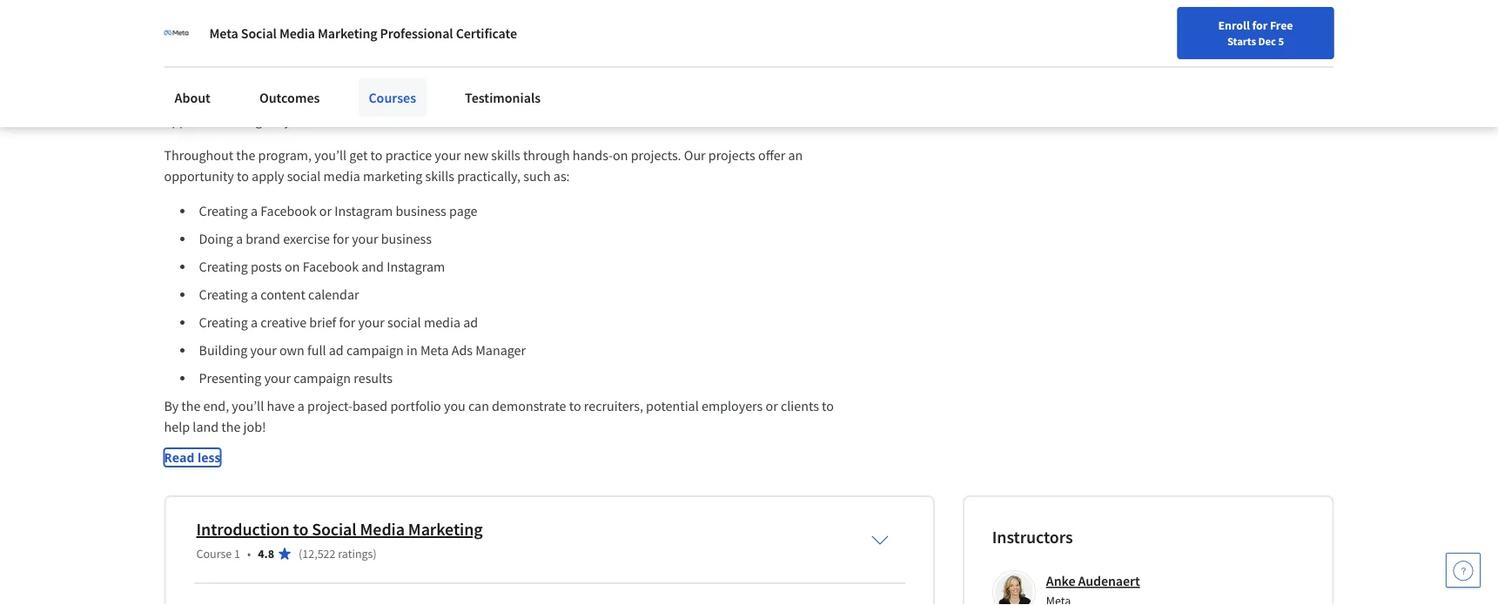 Task type: describe. For each thing, give the bounding box(es) containing it.
the right by
[[181, 397, 201, 415]]

posts
[[251, 258, 282, 275]]

creating posts on facebook and instagram
[[199, 258, 445, 275]]

creative
[[261, 314, 307, 331]]

arabic
[[368, 77, 408, 94]]

meta down earn
[[209, 24, 238, 42]]

testimonials link
[[455, 78, 551, 117]]

this
[[164, 77, 188, 94]]

1 vertical spatial marketing
[[318, 24, 378, 42]]

, for , and
[[522, 77, 526, 94]]

learning
[[212, 112, 262, 129]]

practically,
[[457, 167, 521, 185]]

outcomes link
[[249, 78, 330, 117]]

your up have
[[264, 369, 291, 387]]

)
[[373, 546, 377, 562]]

1 vertical spatial instagram
[[387, 258, 445, 275]]

job!
[[243, 418, 266, 436]]

1 vertical spatial campaign
[[294, 369, 351, 387]]

help
[[164, 418, 190, 436]]

0 vertical spatial business
[[396, 202, 447, 220]]

exercise
[[283, 230, 330, 248]]

building your own full ad campaign in meta ads manager
[[199, 342, 526, 359]]

to left recruiters,
[[569, 397, 581, 415]]

manager inside earn both a professional certificate and the meta digital marketing associate certification, showcasing your skills in social media marketing and the use of meta ads manager to potential employers.
[[491, 14, 541, 32]]

use
[[398, 14, 419, 32]]

introduction to social media marketing link
[[196, 519, 483, 541]]

employers.
[[615, 14, 679, 32]]

associate
[[585, 0, 640, 11]]

our
[[684, 146, 706, 164]]

, and
[[522, 77, 551, 94]]

0 vertical spatial instagram
[[335, 202, 393, 220]]

in inside earn both a professional certificate and the meta digital marketing associate certification, showcasing your skills in social media marketing and the use of meta ads manager to potential employers.
[[199, 14, 210, 32]]

the up of
[[431, 0, 450, 11]]

also
[[286, 77, 310, 94]]

by the end, you'll have a project-based portfolio you can demonstrate to recruiters, potential employers or clients to help land the job!
[[164, 397, 837, 436]]

0 horizontal spatial certificate
[[264, 42, 323, 59]]

own
[[280, 342, 305, 359]]

the
[[164, 42, 186, 59]]

1 vertical spatial on
[[285, 258, 300, 275]]

your inside earn both a professional certificate and the meta digital marketing associate certification, showcasing your skills in social media marketing and the use of meta ads manager to potential employers.
[[792, 0, 818, 11]]

a for brand
[[236, 230, 243, 248]]

a inside earn both a professional certificate and the meta digital marketing associate certification, showcasing your skills in social media marketing and the use of meta ads manager to potential employers.
[[259, 0, 266, 11]]

your up building your own full ad campaign in meta ads manager at the bottom left of page
[[358, 314, 385, 331]]

for inside enroll for free starts dec 5
[[1253, 17, 1268, 33]]

testimonials
[[465, 89, 541, 106]]

to right get
[[371, 146, 383, 164]]

presenting your campaign results
[[199, 369, 393, 387]]

brand
[[246, 230, 280, 248]]

applied
[[164, 112, 209, 129]]

a for content
[[251, 286, 258, 303]]

you
[[444, 397, 466, 415]]

(
[[299, 546, 302, 562]]

2 horizontal spatial media
[[424, 314, 461, 331]]

course 1 •
[[196, 546, 251, 562]]

0 horizontal spatial media
[[280, 24, 315, 42]]

both
[[229, 0, 256, 11]]

and right opens in a new tab icon
[[529, 77, 551, 94]]

instructors
[[993, 527, 1073, 548]]

new
[[464, 146, 489, 164]]

projects.
[[631, 146, 682, 164]]

apply
[[252, 167, 284, 185]]

you
[[513, 42, 534, 59]]

as:
[[554, 167, 570, 185]]

2 horizontal spatial in
[[407, 342, 418, 359]]

1 vertical spatial ads
[[452, 342, 473, 359]]

the left job! in the bottom of the page
[[221, 418, 241, 436]]

your down creating a facebook or instagram business page at the left of the page
[[352, 230, 378, 248]]

meta image
[[164, 21, 189, 45]]

marketing inside earn both a professional certificate and the meta digital marketing associate certification, showcasing your skills in social media marketing and the use of meta ads manager to potential employers.
[[289, 14, 348, 32]]

hands-
[[573, 146, 613, 164]]

page
[[449, 202, 478, 220]]

, for ,
[[429, 77, 432, 94]]

marketing inside earn both a professional certificate and the meta digital marketing associate certification, showcasing your skills in social media marketing and the use of meta ads manager to potential employers.
[[524, 0, 582, 11]]

doing
[[199, 230, 233, 248]]

social inside earn both a professional certificate and the meta digital marketing associate certification, showcasing your skills in social media marketing and the use of meta ads manager to potential employers.
[[213, 14, 247, 32]]

1 vertical spatial manager
[[476, 342, 526, 359]]

5
[[1279, 34, 1285, 48]]

0 vertical spatial can
[[537, 42, 558, 59]]

for for social
[[339, 314, 356, 331]]

4.8
[[258, 546, 274, 562]]

of
[[421, 14, 433, 32]]

now
[[338, 42, 363, 59]]

results
[[354, 369, 393, 387]]

clients
[[781, 397, 819, 415]]

anke audenaert
[[1047, 573, 1141, 590]]

portuguese
[[432, 77, 501, 94]]

a for facebook
[[251, 202, 258, 220]]

land
[[193, 418, 219, 436]]

employers
[[702, 397, 763, 415]]

and up 'now'
[[351, 14, 374, 32]]

social inside throughout the program, you'll get to practice your new skills through hands-on projects. our projects offer an opportunity to apply social media marketing skills practically, such as:
[[287, 167, 321, 185]]

course
[[196, 546, 232, 562]]

full
[[307, 342, 326, 359]]

projects
[[709, 146, 756, 164]]

throughout
[[164, 146, 233, 164]]

such
[[524, 167, 551, 185]]

potential inside earn both a professional certificate and the meta digital marketing associate certification, showcasing your skills in social media marketing and the use of meta ads manager to potential employers.
[[559, 14, 612, 32]]

offer
[[759, 146, 786, 164]]

to right clients
[[822, 397, 834, 415]]

12,522
[[302, 546, 336, 562]]

anke audenaert image
[[995, 573, 1034, 605]]

meta up 'portfolio'
[[421, 342, 449, 359]]

building
[[199, 342, 248, 359]]

1 vertical spatial facebook
[[303, 258, 359, 275]]

0 vertical spatial is
[[326, 42, 335, 59]]

program,
[[258, 146, 312, 164]]

digital
[[484, 0, 521, 11]]

get
[[350, 146, 368, 164]]

read less
[[164, 450, 221, 466]]

to up ( at the left
[[293, 519, 309, 541]]

portuguese link
[[432, 75, 522, 96]]

practice
[[385, 146, 432, 164]]

outcomes
[[259, 89, 320, 106]]

media inside earn both a professional certificate and the meta digital marketing associate certification, showcasing your skills in social media marketing and the use of meta ads manager to potential employers.
[[249, 14, 286, 32]]

recommended
[[398, 42, 483, 59]]

2 horizontal spatial professional
[[380, 24, 453, 42]]

on inside throughout the program, you'll get to practice your new skills through hands-on projects. our projects offer an opportunity to apply social media marketing skills practically, such as:
[[613, 146, 628, 164]]

enroll
[[1219, 17, 1250, 33]]

an
[[788, 146, 803, 164]]

anke
[[1047, 573, 1076, 590]]

creating for creating a creative brief for your social media ad
[[199, 314, 248, 331]]

opens in a new tab image
[[508, 79, 522, 92]]

about link
[[164, 78, 221, 117]]

content
[[261, 286, 306, 303]]

ace®
[[366, 42, 395, 59]]

help center image
[[1454, 560, 1474, 581]]

creating a creative brief for your social media ad
[[199, 314, 478, 331]]

offered
[[313, 77, 355, 94]]

0 horizontal spatial professional
[[189, 42, 261, 59]]

ratings
[[338, 546, 373, 562]]



Task type: vqa. For each thing, say whether or not it's contained in the screenshot.
SAME
no



Task type: locate. For each thing, give the bounding box(es) containing it.
None search field
[[248, 11, 666, 46]]

ads
[[467, 14, 488, 32], [452, 342, 473, 359]]

manager up the "demonstrate"
[[476, 342, 526, 359]]

the up apply
[[236, 146, 255, 164]]

marketing up the professional certificate is now ace® recommended
[[289, 14, 348, 32]]

social
[[213, 14, 247, 32], [287, 167, 321, 185], [387, 314, 421, 331]]

campaign down full
[[294, 369, 351, 387]]

0 horizontal spatial marketing
[[289, 14, 348, 32]]

media inside throughout the program, you'll get to practice your new skills through hands-on projects. our projects offer an opportunity to apply social media marketing skills practically, such as:
[[324, 167, 360, 185]]

is left the also on the top of the page
[[274, 77, 283, 94]]

the inside throughout the program, you'll get to practice your new skills through hands-on projects. our projects offer an opportunity to apply social media marketing skills practically, such as:
[[236, 146, 255, 164]]

,
[[429, 77, 432, 94], [522, 77, 526, 94]]

1 horizontal spatial in
[[357, 77, 368, 94]]

1 vertical spatial marketing
[[363, 167, 423, 185]]

you'll for media
[[315, 146, 347, 164]]

a
[[259, 0, 266, 11], [251, 202, 258, 220], [236, 230, 243, 248], [251, 286, 258, 303], [251, 314, 258, 331], [298, 397, 305, 415]]

starts
[[1228, 34, 1257, 48]]

0 horizontal spatial ,
[[429, 77, 432, 94]]

you'll inside throughout the program, you'll get to practice your new skills through hands-on projects. our projects offer an opportunity to apply social media marketing skills practically, such as:
[[315, 146, 347, 164]]

learn
[[560, 42, 590, 59]]

media down get
[[324, 167, 360, 185]]

social down the program,
[[287, 167, 321, 185]]

and up use
[[406, 0, 428, 11]]

professional inside earn both a professional certificate and the meta digital marketing associate certification, showcasing your skills in social media marketing and the use of meta ads manager to potential employers.
[[269, 0, 340, 11]]

to left apply
[[237, 167, 249, 185]]

0 vertical spatial media
[[249, 14, 286, 32]]

( 12,522 ratings )
[[299, 546, 377, 562]]

1 vertical spatial ad
[[329, 342, 344, 359]]

certificate down 'digital'
[[456, 24, 517, 42]]

certificate inside earn both a professional certificate and the meta digital marketing associate certification, showcasing your skills in social media marketing and the use of meta ads manager to potential employers.
[[343, 0, 403, 11]]

skills up practically,
[[491, 146, 521, 164]]

1 horizontal spatial marketing
[[363, 167, 423, 185]]

1 horizontal spatial marketing
[[408, 519, 483, 541]]

1 vertical spatial can
[[469, 397, 489, 415]]

by
[[164, 397, 179, 415]]

read less button
[[164, 449, 221, 467]]

dec
[[1259, 34, 1277, 48]]

2 vertical spatial social
[[387, 314, 421, 331]]

showcasing
[[721, 0, 789, 11]]

through
[[523, 146, 570, 164]]

1 horizontal spatial skills
[[491, 146, 521, 164]]

0 vertical spatial or
[[319, 202, 332, 220]]

your left new
[[435, 146, 461, 164]]

1 horizontal spatial ad
[[463, 314, 478, 331]]

or
[[319, 202, 332, 220], [766, 397, 778, 415]]

2 horizontal spatial certificate
[[456, 24, 517, 42]]

is left 'now'
[[326, 42, 335, 59]]

introduction to social media marketing
[[196, 519, 483, 541]]

marketing
[[524, 0, 582, 11], [318, 24, 378, 42], [408, 519, 483, 541]]

creating for creating a facebook or instagram business page
[[199, 202, 248, 220]]

1 horizontal spatial media
[[360, 519, 405, 541]]

2 vertical spatial skills
[[425, 167, 455, 185]]

1 vertical spatial social
[[287, 167, 321, 185]]

business left 'page'
[[396, 202, 447, 220]]

4 creating from the top
[[199, 314, 248, 331]]

1 , from the left
[[429, 77, 432, 94]]

2 vertical spatial media
[[424, 314, 461, 331]]

a right both
[[259, 0, 266, 11]]

0 vertical spatial skills
[[821, 0, 850, 11]]

meta left 'digital'
[[453, 0, 481, 11]]

ace® recommended link
[[366, 40, 504, 61]]

you'll up job! in the bottom of the page
[[232, 397, 264, 415]]

or up doing a brand exercise for your business
[[319, 202, 332, 220]]

, down the ace® recommended 'link'
[[429, 77, 432, 94]]

a left creative
[[251, 314, 258, 331]]

for
[[1253, 17, 1268, 33], [333, 230, 349, 248], [339, 314, 356, 331]]

free
[[1271, 17, 1294, 33]]

facebook
[[261, 202, 317, 220], [303, 258, 359, 275]]

you'll inside 'by the end, you'll have a project-based portfolio you can demonstrate to recruiters, potential employers or clients to help land the job!'
[[232, 397, 264, 415]]

1 horizontal spatial is
[[326, 42, 335, 59]]

0 vertical spatial social
[[241, 24, 277, 42]]

courses link
[[358, 78, 427, 117]]

manager
[[491, 14, 541, 32], [476, 342, 526, 359]]

1 vertical spatial media
[[360, 519, 405, 541]]

potential
[[559, 14, 612, 32], [646, 397, 699, 415]]

to inside earn both a professional certificate and the meta digital marketing associate certification, showcasing your skills in social media marketing and the use of meta ads manager to potential employers.
[[544, 14, 556, 32]]

0 vertical spatial facebook
[[261, 202, 317, 220]]

0 vertical spatial in
[[199, 14, 210, 32]]

professional up specialization
[[189, 42, 261, 59]]

opens in a new tab image
[[415, 79, 429, 92]]

2 vertical spatial in
[[407, 342, 418, 359]]

marketing inside throughout the program, you'll get to practice your new skills through hands-on projects. our projects offer an opportunity to apply social media marketing skills practically, such as:
[[363, 167, 423, 185]]

campaign
[[347, 342, 404, 359], [294, 369, 351, 387]]

0 horizontal spatial is
[[274, 77, 283, 94]]

certificate up meta social media marketing professional certificate
[[343, 0, 403, 11]]

2 horizontal spatial skills
[[821, 0, 850, 11]]

for right brief
[[339, 314, 356, 331]]

a inside 'by the end, you'll have a project-based portfolio you can demonstrate to recruiters, potential employers or clients to help land the job!'
[[298, 397, 305, 415]]

0 vertical spatial campaign
[[347, 342, 404, 359]]

project-
[[307, 397, 353, 415]]

1 vertical spatial potential
[[646, 397, 699, 415]]

0 vertical spatial ads
[[467, 14, 488, 32]]

based
[[353, 397, 388, 415]]

throughout the program, you'll get to practice your new skills through hands-on projects. our projects offer an opportunity to apply social media marketing skills practically, such as:
[[164, 146, 806, 185]]

on right posts
[[285, 258, 300, 275]]

anke audenaert link
[[1047, 573, 1141, 590]]

marketing
[[289, 14, 348, 32], [363, 167, 423, 185]]

0 horizontal spatial you'll
[[232, 397, 264, 415]]

the left use
[[376, 14, 396, 32]]

and down doing a brand exercise for your business
[[362, 258, 384, 275]]

0 vertical spatial manager
[[491, 14, 541, 32]]

1 horizontal spatial social
[[312, 519, 357, 541]]

0 horizontal spatial on
[[285, 258, 300, 275]]

professional up the professional certificate is now ace® recommended
[[269, 0, 340, 11]]

1 horizontal spatial media
[[324, 167, 360, 185]]

1 horizontal spatial social
[[287, 167, 321, 185]]

social
[[241, 24, 277, 42], [312, 519, 357, 541]]

social up building your own full ad campaign in meta ads manager at the bottom left of page
[[387, 314, 421, 331]]

media down both
[[249, 14, 286, 32]]

2 creating from the top
[[199, 258, 248, 275]]

the
[[431, 0, 450, 11], [376, 14, 396, 32], [236, 146, 255, 164], [181, 397, 201, 415], [221, 418, 241, 436]]

0 vertical spatial on
[[613, 146, 628, 164]]

marketing down the practice
[[363, 167, 423, 185]]

0 horizontal spatial skills
[[425, 167, 455, 185]]

or inside 'by the end, you'll have a project-based portfolio you can demonstrate to recruiters, potential employers or clients to help land the job!'
[[766, 397, 778, 415]]

skills down the practice
[[425, 167, 455, 185]]

0 horizontal spatial social
[[241, 24, 277, 42]]

manager down 'digital'
[[491, 14, 541, 32]]

1 vertical spatial is
[[274, 77, 283, 94]]

skills right showcasing
[[821, 0, 850, 11]]

doing a brand exercise for your business
[[199, 230, 432, 248]]

to
[[544, 14, 556, 32], [371, 146, 383, 164], [237, 167, 249, 185], [569, 397, 581, 415], [822, 397, 834, 415], [293, 519, 309, 541]]

audenaert
[[1079, 573, 1141, 590]]

social up ( 12,522 ratings )
[[312, 519, 357, 541]]

0 horizontal spatial in
[[199, 14, 210, 32]]

english button
[[1133, 0, 1238, 57]]

2 vertical spatial for
[[339, 314, 356, 331]]

a for creative
[[251, 314, 258, 331]]

0 vertical spatial you'll
[[315, 146, 347, 164]]

for up dec
[[1253, 17, 1268, 33]]

ad up you
[[463, 314, 478, 331]]

0 horizontal spatial or
[[319, 202, 332, 220]]

potential inside 'by the end, you'll have a project-based portfolio you can demonstrate to recruiters, potential employers or clients to help land the job!'
[[646, 397, 699, 415]]

ads up you
[[452, 342, 473, 359]]

0 horizontal spatial media
[[249, 14, 286, 32]]

demonstrate
[[492, 397, 567, 415]]

in up 'portfolio'
[[407, 342, 418, 359]]

project
[[265, 112, 307, 129]]

in down earn
[[199, 14, 210, 32]]

ad right full
[[329, 342, 344, 359]]

in right offered
[[357, 77, 368, 94]]

skills
[[821, 0, 850, 11], [491, 146, 521, 164], [425, 167, 455, 185]]

facebook up exercise
[[261, 202, 317, 220]]

1 vertical spatial media
[[324, 167, 360, 185]]

media up you
[[424, 314, 461, 331]]

1 vertical spatial social
[[312, 519, 357, 541]]

campaign up results
[[347, 342, 404, 359]]

presenting
[[199, 369, 262, 387]]

a right have
[[298, 397, 305, 415]]

certificate up the also on the top of the page
[[264, 42, 323, 59]]

less
[[198, 450, 221, 466]]

in
[[199, 14, 210, 32], [357, 77, 368, 94], [407, 342, 418, 359]]

0 vertical spatial media
[[280, 24, 315, 42]]

0 horizontal spatial marketing
[[318, 24, 378, 42]]

media up the ) at the bottom left
[[360, 519, 405, 541]]

creating for creating posts on facebook and instagram
[[199, 258, 248, 275]]

your right showcasing
[[792, 0, 818, 11]]

and
[[406, 0, 428, 11], [351, 14, 374, 32], [529, 77, 551, 94], [362, 258, 384, 275]]

1 vertical spatial business
[[381, 230, 432, 248]]

creating a content calendar
[[199, 286, 359, 303]]

ads down 'digital'
[[467, 14, 488, 32]]

1 horizontal spatial you'll
[[315, 146, 347, 164]]

0 horizontal spatial social
[[213, 14, 247, 32]]

0 vertical spatial for
[[1253, 17, 1268, 33]]

skills inside earn both a professional certificate and the meta digital marketing associate certification, showcasing your skills in social media marketing and the use of meta ads manager to potential employers.
[[821, 0, 850, 11]]

brief
[[309, 314, 336, 331]]

a right doing on the top left of page
[[236, 230, 243, 248]]

business down creating a facebook or instagram business page at the left of the page
[[381, 230, 432, 248]]

you'll for job!
[[232, 397, 264, 415]]

1 horizontal spatial ,
[[522, 77, 526, 94]]

1 horizontal spatial on
[[613, 146, 628, 164]]

meta right of
[[436, 14, 464, 32]]

recruiters,
[[584, 397, 644, 415]]

to up .  you can learn more
[[544, 14, 556, 32]]

specialization
[[191, 77, 271, 94]]

0 vertical spatial social
[[213, 14, 247, 32]]

0 horizontal spatial potential
[[559, 14, 612, 32]]

ad
[[463, 314, 478, 331], [329, 342, 344, 359]]

your inside throughout the program, you'll get to practice your new skills through hands-on projects. our projects offer an opportunity to apply social media marketing skills practically, such as:
[[435, 146, 461, 164]]

2 vertical spatial marketing
[[408, 519, 483, 541]]

media up the professional certificate is now ace® recommended
[[280, 24, 315, 42]]

1 vertical spatial in
[[357, 77, 368, 94]]

2 , from the left
[[522, 77, 526, 94]]

you'll left get
[[315, 146, 347, 164]]

1 vertical spatial you'll
[[232, 397, 264, 415]]

potential right recruiters,
[[646, 397, 699, 415]]

2 horizontal spatial social
[[387, 314, 421, 331]]

1 horizontal spatial potential
[[646, 397, 699, 415]]

introduction
[[196, 519, 290, 541]]

calendar
[[308, 286, 359, 303]]

1 horizontal spatial certificate
[[343, 0, 403, 11]]

creating a facebook or instagram business page
[[199, 202, 478, 220]]

your
[[792, 0, 818, 11], [435, 146, 461, 164], [352, 230, 378, 248], [358, 314, 385, 331], [250, 342, 277, 359], [264, 369, 291, 387]]

1 vertical spatial or
[[766, 397, 778, 415]]

0 vertical spatial marketing
[[289, 14, 348, 32]]

1
[[234, 546, 240, 562]]

3 creating from the top
[[199, 286, 248, 303]]

enroll for free starts dec 5
[[1219, 17, 1294, 48]]

can inside 'by the end, you'll have a project-based portfolio you can demonstrate to recruiters, potential employers or clients to help land the job!'
[[469, 397, 489, 415]]

the professional certificate is now ace® recommended
[[164, 42, 483, 59]]

creating for creating a content calendar
[[199, 286, 248, 303]]

1 vertical spatial skills
[[491, 146, 521, 164]]

0 vertical spatial ad
[[463, 314, 478, 331]]

facebook up calendar at the left of page
[[303, 258, 359, 275]]

social down both
[[213, 14, 247, 32]]

potential up 'learn'
[[559, 14, 612, 32]]

show notifications image
[[1264, 22, 1285, 43]]

meta
[[453, 0, 481, 11], [436, 14, 464, 32], [209, 24, 238, 42], [421, 342, 449, 359]]

a left content
[[251, 286, 258, 303]]

english
[[1165, 20, 1207, 37]]

applied learning project
[[164, 112, 307, 129]]

0 horizontal spatial ad
[[329, 342, 344, 359]]

0 vertical spatial potential
[[559, 14, 612, 32]]

for for business
[[333, 230, 349, 248]]

1 creating from the top
[[199, 202, 248, 220]]

2 horizontal spatial marketing
[[524, 0, 582, 11]]

professional up recommended
[[380, 24, 453, 42]]

certificate
[[343, 0, 403, 11], [456, 24, 517, 42], [264, 42, 323, 59]]

you'll
[[315, 146, 347, 164], [232, 397, 264, 415]]

, down you
[[522, 77, 526, 94]]

1 horizontal spatial or
[[766, 397, 778, 415]]

a up brand
[[251, 202, 258, 220]]

ads inside earn both a professional certificate and the meta digital marketing associate certification, showcasing your skills in social media marketing and the use of meta ads manager to potential employers.
[[467, 14, 488, 32]]

about
[[175, 89, 211, 106]]

courses
[[369, 89, 416, 106]]

your left 'own'
[[250, 342, 277, 359]]

1 horizontal spatial can
[[537, 42, 558, 59]]

0 horizontal spatial can
[[469, 397, 489, 415]]

1 horizontal spatial professional
[[269, 0, 340, 11]]

or left clients
[[766, 397, 778, 415]]

meta social media marketing professional certificate
[[209, 24, 517, 42]]

more
[[593, 42, 624, 59]]

on left projects.
[[613, 146, 628, 164]]

certification,
[[643, 0, 718, 11]]

for down creating a facebook or instagram business page at the left of the page
[[333, 230, 349, 248]]

0 vertical spatial marketing
[[524, 0, 582, 11]]

social down both
[[241, 24, 277, 42]]

opportunity
[[164, 167, 234, 185]]

•
[[247, 546, 251, 562]]

read
[[164, 450, 195, 466]]

1 vertical spatial for
[[333, 230, 349, 248]]



